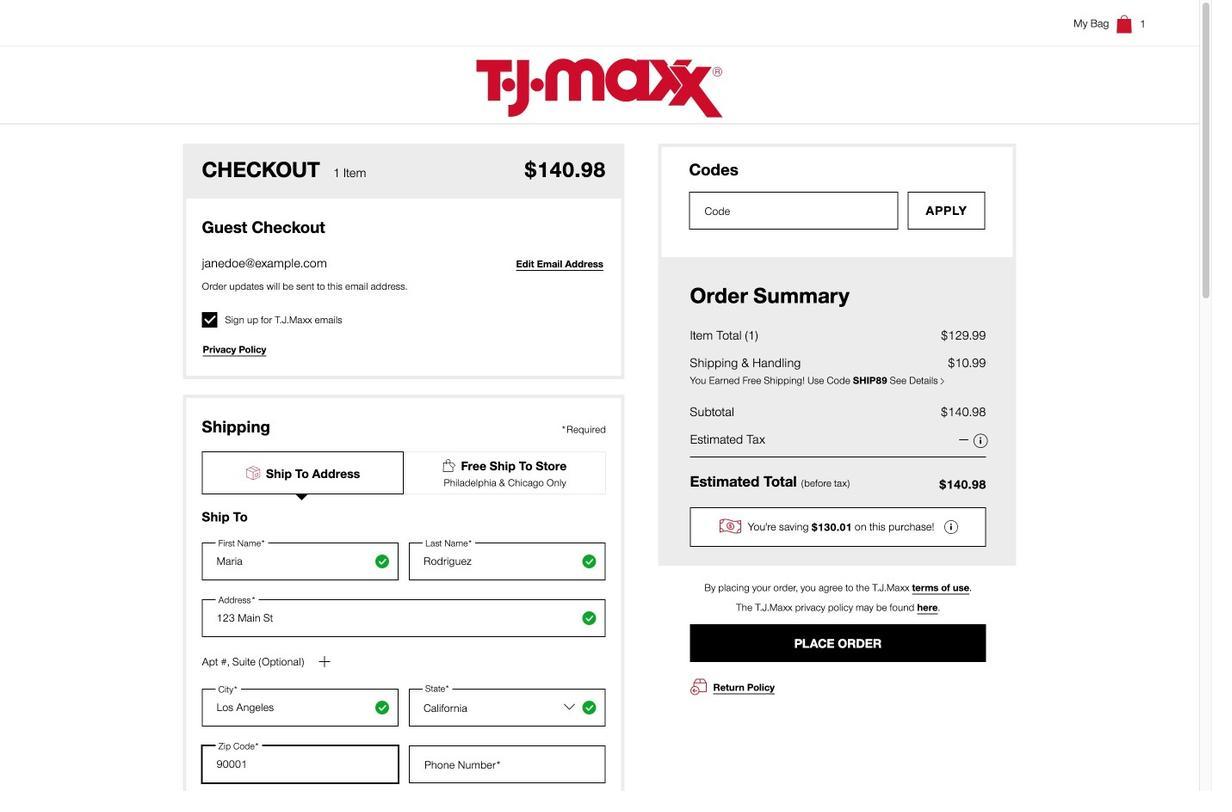 Task type: describe. For each thing, give the bounding box(es) containing it.
Phone Number telephone field
[[409, 746, 606, 784]]

t.j. maxx home image
[[476, 59, 723, 117]]

valid image
[[582, 612, 596, 626]]

Zip Code text field
[[202, 746, 399, 784]]

minus image
[[959, 440, 969, 442]]

City text field
[[202, 690, 399, 727]]

Enter Code text field
[[689, 192, 898, 230]]



Task type: locate. For each thing, give the bounding box(es) containing it.
Address text field
[[202, 600, 606, 638]]

Apt #, Suite (Optional) text field
[[202, 671, 606, 708]]

inactive image
[[443, 460, 456, 472]]

Last Name text field
[[409, 543, 606, 581]]

1 vertical spatial group
[[202, 683, 606, 727]]

First Name text field
[[202, 543, 399, 581]]

valid image for city text field
[[375, 702, 389, 715]]

valid image for first name text field
[[375, 555, 389, 569]]

banner
[[0, 0, 1199, 125]]

valid image
[[375, 555, 389, 569], [582, 555, 596, 569], [375, 702, 389, 715], [582, 702, 596, 715]]

0 vertical spatial group
[[202, 539, 606, 581]]

2 vertical spatial group
[[202, 742, 606, 784]]

None submit
[[908, 192, 985, 230]]

group
[[202, 539, 606, 581], [202, 683, 606, 727], [202, 742, 606, 784]]

valid image for last name text box
[[582, 555, 596, 569]]

2 group from the top
[[202, 683, 606, 727]]

1 group from the top
[[202, 539, 606, 581]]

active image
[[245, 466, 261, 482]]

3 group from the top
[[202, 742, 606, 784]]



